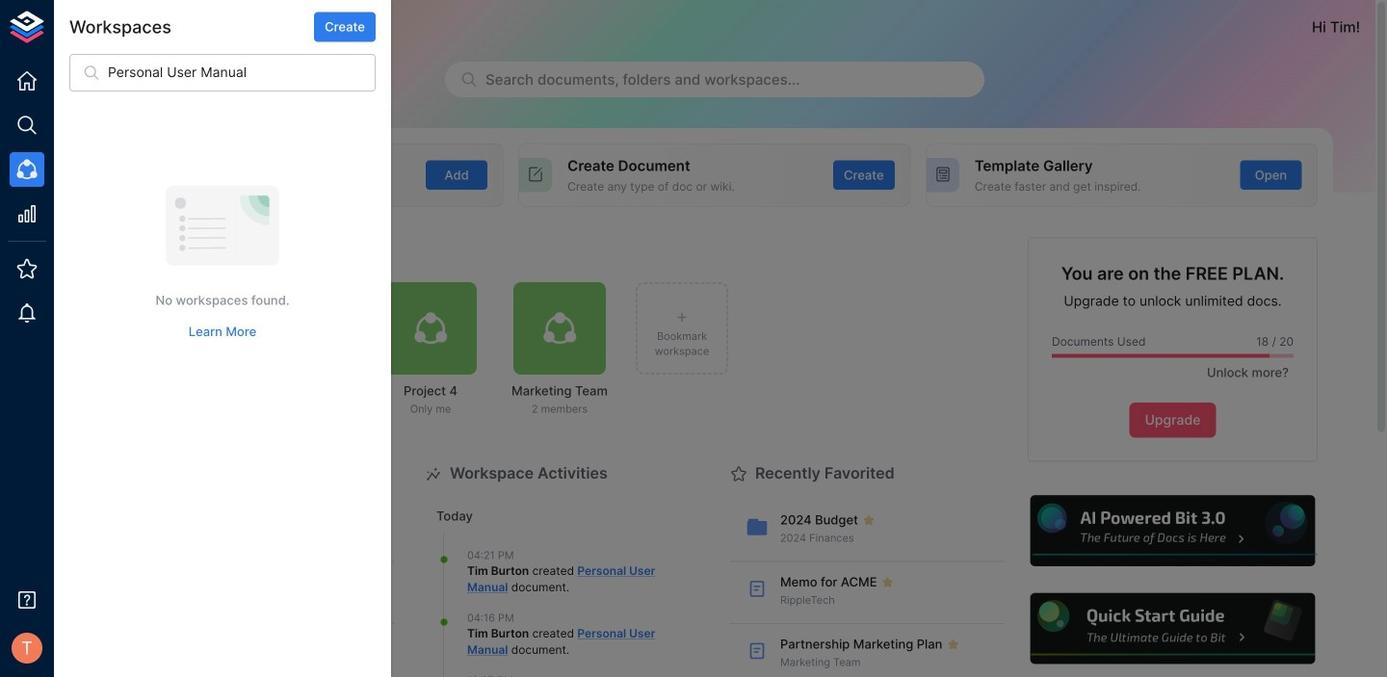Task type: locate. For each thing, give the bounding box(es) containing it.
Search Workspaces... text field
[[108, 54, 376, 92]]

2 help image from the top
[[1028, 590, 1318, 667]]

1 vertical spatial help image
[[1028, 590, 1318, 667]]

help image
[[1028, 493, 1318, 569], [1028, 590, 1318, 667]]

0 vertical spatial help image
[[1028, 493, 1318, 569]]



Task type: describe. For each thing, give the bounding box(es) containing it.
1 help image from the top
[[1028, 493, 1318, 569]]



Task type: vqa. For each thing, say whether or not it's contained in the screenshot.
the topmost 'tooltip'
no



